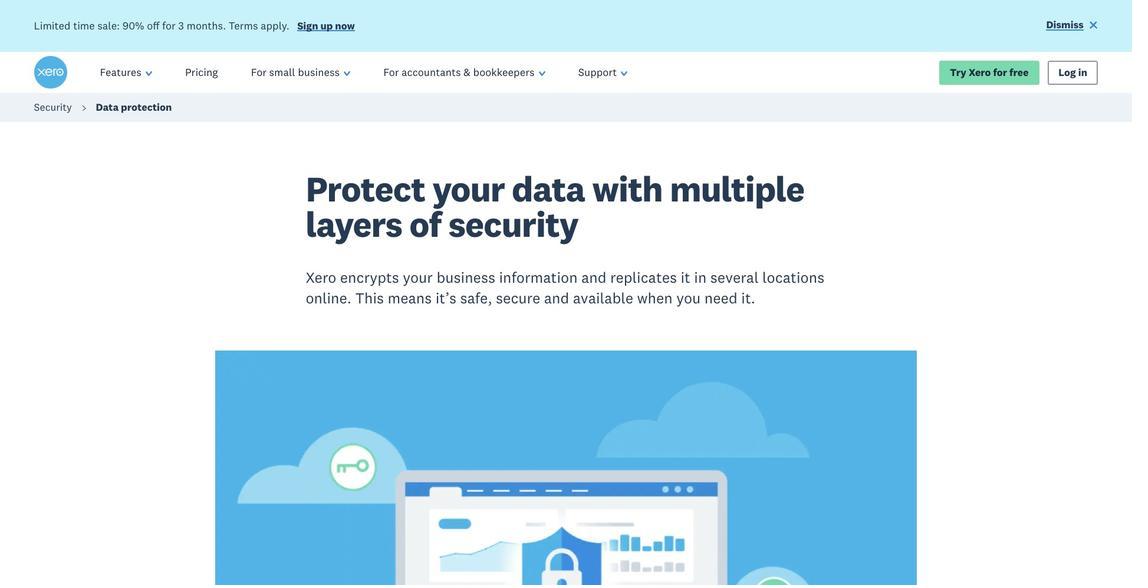 Task type: locate. For each thing, give the bounding box(es) containing it.
up
[[321, 19, 333, 32]]

pricing
[[185, 66, 218, 79]]

xero right try
[[969, 66, 991, 79]]

protection
[[121, 101, 172, 114]]

log in
[[1059, 66, 1088, 79]]

secure
[[496, 289, 541, 308]]

1 horizontal spatial for
[[994, 66, 1008, 79]]

0 horizontal spatial business
[[298, 66, 340, 79]]

0 vertical spatial for
[[162, 19, 176, 32]]

for left 3
[[162, 19, 176, 32]]

xero homepage image
[[34, 56, 67, 89]]

in right it
[[694, 268, 707, 287]]

1 horizontal spatial and
[[582, 268, 607, 287]]

sign up now
[[297, 19, 355, 32]]

90%
[[123, 19, 144, 32]]

with
[[592, 167, 663, 211]]

xero
[[969, 66, 991, 79], [306, 268, 336, 287]]

1 horizontal spatial in
[[1079, 66, 1088, 79]]

for accountants & bookkeepers
[[384, 66, 535, 79]]

data
[[96, 101, 119, 114]]

log
[[1059, 66, 1076, 79]]

try xero for free
[[951, 66, 1029, 79]]

0 vertical spatial your
[[433, 167, 505, 211]]

log in link
[[1048, 60, 1099, 85]]

locations
[[763, 268, 825, 287]]

it
[[681, 268, 691, 287]]

&
[[464, 66, 471, 79]]

it's
[[436, 289, 457, 308]]

and down information
[[544, 289, 569, 308]]

1 horizontal spatial for
[[384, 66, 399, 79]]

for for for accountants & bookkeepers
[[384, 66, 399, 79]]

encrypts
[[340, 268, 399, 287]]

1 vertical spatial xero
[[306, 268, 336, 287]]

0 vertical spatial and
[[582, 268, 607, 287]]

xero inside try xero for free link
[[969, 66, 991, 79]]

of
[[410, 203, 441, 247]]

means
[[388, 289, 432, 308]]

xero up online.
[[306, 268, 336, 287]]

business right small at the top
[[298, 66, 340, 79]]

features
[[100, 66, 141, 79]]

business up safe,
[[437, 268, 496, 287]]

0 horizontal spatial and
[[544, 289, 569, 308]]

online.
[[306, 289, 352, 308]]

in right log
[[1079, 66, 1088, 79]]

sale:
[[98, 19, 120, 32]]

0 vertical spatial xero
[[969, 66, 991, 79]]

sign up now link
[[297, 19, 355, 35]]

0 horizontal spatial xero
[[306, 268, 336, 287]]

small
[[269, 66, 295, 79]]

0 horizontal spatial for
[[251, 66, 267, 79]]

1 horizontal spatial business
[[437, 268, 496, 287]]

1 vertical spatial for
[[994, 66, 1008, 79]]

business inside dropdown button
[[298, 66, 340, 79]]

business inside xero encrypts your business information and replicates it in several locations online. this means it's safe, secure and available when you need it.
[[437, 268, 496, 287]]

for left free
[[994, 66, 1008, 79]]

for left accountants
[[384, 66, 399, 79]]

1 vertical spatial in
[[694, 268, 707, 287]]

0 vertical spatial in
[[1079, 66, 1088, 79]]

for
[[251, 66, 267, 79], [384, 66, 399, 79]]

and up available
[[582, 268, 607, 287]]

it.
[[742, 289, 756, 308]]

business
[[298, 66, 340, 79], [437, 268, 496, 287]]

1 horizontal spatial xero
[[969, 66, 991, 79]]

0 horizontal spatial in
[[694, 268, 707, 287]]

for small business
[[251, 66, 340, 79]]

sign
[[297, 19, 318, 32]]

when
[[637, 289, 673, 308]]

for
[[162, 19, 176, 32], [994, 66, 1008, 79]]

support
[[579, 66, 617, 79]]

time
[[73, 19, 95, 32]]

data
[[512, 167, 585, 211]]

limited time sale: 90% off for 3 months. terms apply.
[[34, 19, 290, 32]]

your
[[433, 167, 505, 211], [403, 268, 433, 287]]

1 vertical spatial business
[[437, 268, 496, 287]]

1 vertical spatial your
[[403, 268, 433, 287]]

security link
[[34, 101, 72, 114]]

xero encrypts your business information and replicates it in several locations online. this means it's safe, secure and available when you need it.
[[306, 268, 825, 308]]

security
[[34, 101, 72, 114]]

information
[[499, 268, 578, 287]]

2 for from the left
[[384, 66, 399, 79]]

you
[[677, 289, 701, 308]]

available
[[573, 289, 634, 308]]

and
[[582, 268, 607, 287], [544, 289, 569, 308]]

in
[[1079, 66, 1088, 79], [694, 268, 707, 287]]

0 vertical spatial business
[[298, 66, 340, 79]]

1 for from the left
[[251, 66, 267, 79]]

bookkeepers
[[473, 66, 535, 79]]

your inside xero encrypts your business information and replicates it in several locations online. this means it's safe, secure and available when you need it.
[[403, 268, 433, 287]]

for left small at the top
[[251, 66, 267, 79]]

apply.
[[261, 19, 290, 32]]

for small business button
[[235, 52, 367, 93]]

0 horizontal spatial for
[[162, 19, 176, 32]]

this
[[355, 289, 384, 308]]



Task type: describe. For each thing, give the bounding box(es) containing it.
limited
[[34, 19, 71, 32]]

1 vertical spatial and
[[544, 289, 569, 308]]

protect
[[306, 167, 425, 211]]

for for for small business
[[251, 66, 267, 79]]

a padlock image overlays the xero dashboard, signifying xero's commitment to keep data safe, secure and always available. image
[[215, 351, 917, 586]]

safe,
[[460, 289, 492, 308]]

off
[[147, 19, 160, 32]]

dismiss
[[1047, 18, 1084, 31]]

try
[[951, 66, 967, 79]]

now
[[335, 19, 355, 32]]

pricing link
[[169, 52, 235, 93]]

layers
[[306, 203, 402, 247]]

accountants
[[402, 66, 461, 79]]

features button
[[84, 52, 169, 93]]

data protection
[[96, 101, 172, 114]]

your inside protect your data with multiple layers of security
[[433, 167, 505, 211]]

try xero for free link
[[940, 60, 1040, 85]]

xero inside xero encrypts your business information and replicates it in several locations online. this means it's safe, secure and available when you need it.
[[306, 268, 336, 287]]

in inside xero encrypts your business information and replicates it in several locations online. this means it's safe, secure and available when you need it.
[[694, 268, 707, 287]]

replicates
[[611, 268, 677, 287]]

data protection link
[[96, 101, 172, 114]]

terms
[[229, 19, 258, 32]]

security
[[449, 203, 579, 247]]

need
[[705, 289, 738, 308]]

protect your data with multiple layers of security
[[306, 167, 805, 247]]

several
[[711, 268, 759, 287]]

for accountants & bookkeepers button
[[367, 52, 562, 93]]

free
[[1010, 66, 1029, 79]]

breadcrumbs element
[[0, 93, 1133, 122]]

3
[[178, 19, 184, 32]]

months.
[[187, 19, 226, 32]]

multiple
[[670, 167, 805, 211]]

support button
[[562, 52, 644, 93]]

dismiss button
[[1047, 18, 1099, 34]]



Task type: vqa. For each thing, say whether or not it's contained in the screenshot.
Log
yes



